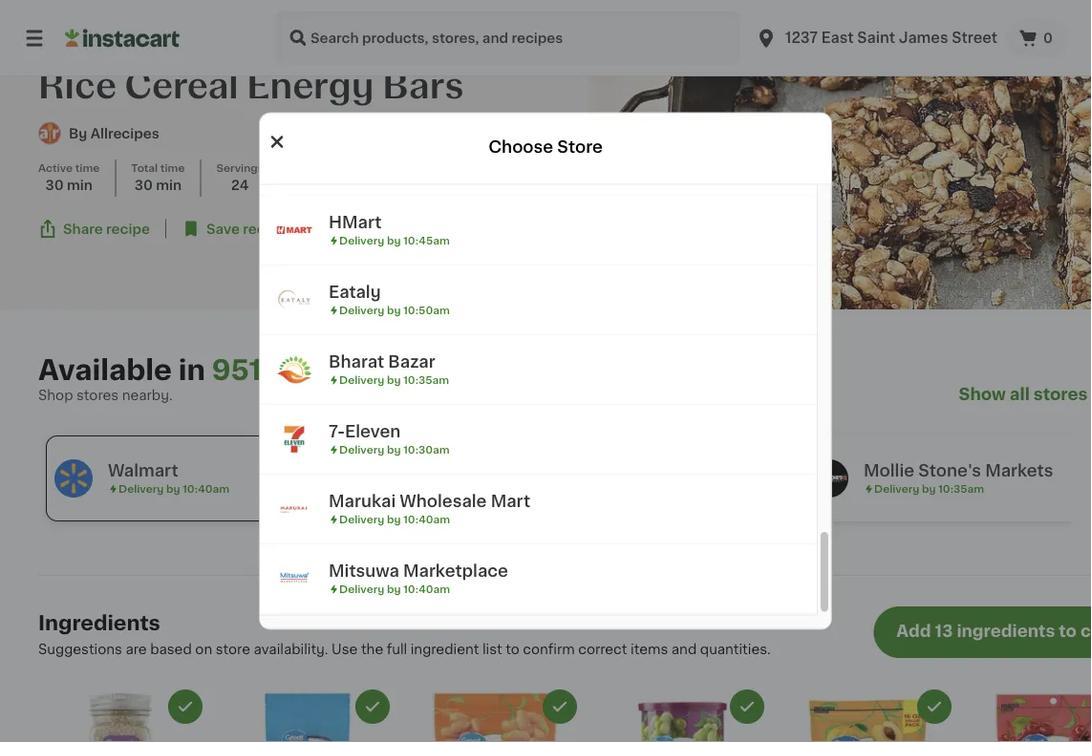 Task type: vqa. For each thing, say whether or not it's contained in the screenshot.
"Share"
yes



Task type: describe. For each thing, give the bounding box(es) containing it.
shop
[[38, 390, 73, 403]]

show all stores 
[[959, 387, 1092, 403]]

rice cereal energy bars image
[[589, 0, 1092, 310]]

share
[[63, 223, 103, 236]]

95116
[[212, 357, 293, 385]]

delivery by 10:40am for mitsuwa marketplace
[[339, 585, 450, 595]]

10:40am for mitsuwa marketplace
[[404, 585, 450, 595]]

1 unselect item image from the left
[[177, 699, 194, 716]]

by for bharat bazar
[[387, 375, 401, 386]]

7 eleven image
[[275, 421, 314, 459]]

95116 button
[[212, 356, 293, 387]]

marukai
[[329, 494, 396, 510]]

time for total time 30 min
[[160, 163, 185, 174]]

safeway image
[[432, 460, 470, 498]]

correct
[[578, 644, 627, 657]]

delivery for mitsuwa marketplace
[[339, 585, 385, 595]]

delivery for mollie stone's markets
[[875, 485, 920, 495]]

availability.
[[254, 644, 328, 657]]

bharat bazar image
[[275, 351, 314, 389]]

recipe for share recipe
[[106, 223, 150, 236]]

30 for active time 30 min
[[45, 179, 64, 192]]

servings 24
[[216, 163, 264, 192]]

all
[[1010, 387, 1030, 403]]

2 product group from the left
[[226, 690, 390, 743]]

add 13 ingredients to c
[[897, 624, 1092, 640]]

choose store
[[489, 139, 603, 155]]

save
[[206, 223, 240, 236]]

nearby.
[[122, 390, 173, 403]]

dialog containing choose store
[[259, 113, 833, 630]]

show all stores button
[[959, 385, 1092, 406]]

eataly
[[329, 285, 381, 301]]

0 horizontal spatial to
[[506, 644, 520, 657]]

delivery for 7-eleven
[[339, 445, 385, 456]]

show
[[959, 387, 1006, 403]]

suggestions are based on store availability. use the full ingredient list to confirm correct items and quantities.
[[38, 644, 771, 657]]

10:35am for safeway
[[560, 485, 606, 495]]

c
[[1081, 624, 1092, 640]]

delivery for marukai wholesale mart
[[339, 515, 385, 525]]

min for active time 30 min
[[67, 179, 93, 192]]

eleven
[[345, 424, 401, 440]]

3 product group from the left
[[413, 690, 577, 743]]

10:35am for bharat bazar
[[404, 375, 449, 386]]

share recipe button
[[38, 220, 150, 239]]

by for hmart
[[387, 236, 401, 246]]

active
[[38, 163, 73, 174]]

confirm
[[523, 644, 575, 657]]

delivery for safeway
[[496, 485, 541, 495]]

24
[[231, 179, 249, 192]]

marukai wholesale mart
[[329, 494, 531, 510]]

bazar
[[388, 354, 436, 371]]

mart
[[491, 494, 531, 510]]

10:40am for marukai wholesale mart
[[404, 515, 450, 525]]

stores inside show all stores button
[[1034, 387, 1088, 403]]

mitsuwa marketplace
[[329, 564, 509, 580]]

by for eataly
[[387, 306, 401, 316]]

and
[[672, 644, 697, 657]]

store
[[558, 139, 603, 155]]

hmart
[[329, 215, 382, 231]]

mitsuwa
[[329, 564, 399, 580]]

ingredient
[[411, 644, 479, 657]]

items
[[631, 644, 668, 657]]

delivery for hmart
[[339, 236, 385, 246]]

by for mitsuwa marketplace
[[387, 585, 401, 595]]



Task type: locate. For each thing, give the bounding box(es) containing it.
time for active time 30 min
[[75, 163, 100, 174]]

3 unselect item image from the left
[[739, 699, 756, 716]]

7-
[[329, 424, 345, 440]]

10:45am
[[404, 236, 450, 246]]

5 product group from the left
[[788, 690, 952, 743]]

4 unselect item image from the left
[[926, 699, 943, 716]]

delivery down hmart
[[339, 236, 385, 246]]

instacart logo image
[[65, 27, 180, 50]]

2 recipe from the left
[[243, 223, 287, 236]]

min down total
[[156, 179, 182, 192]]

0 vertical spatial to
[[1059, 624, 1077, 640]]

unselect item image
[[364, 699, 381, 716]]

delivery down walmart
[[119, 485, 164, 495]]

mollie
[[864, 464, 915, 480]]

1 horizontal spatial min
[[156, 179, 182, 192]]

delivery for bharat bazar
[[339, 375, 385, 386]]

by down safeway
[[544, 485, 558, 495]]

0 horizontal spatial min
[[67, 179, 93, 192]]

30 inside active time 30 min
[[45, 179, 64, 192]]

time right total
[[160, 163, 185, 174]]

to
[[1059, 624, 1077, 640], [506, 644, 520, 657]]

10:35am right mart
[[560, 485, 606, 495]]

list
[[483, 644, 502, 657]]

by down mitsuwa marketplace in the bottom of the page
[[387, 585, 401, 595]]

time inside total time 30 min
[[160, 163, 185, 174]]

delivery by 10:35am for bharat bazar
[[339, 375, 449, 386]]

add
[[897, 624, 932, 640]]

2 time from the left
[[160, 163, 185, 174]]

1 min from the left
[[67, 179, 93, 192]]

full
[[387, 644, 407, 657]]

available in 95116 shop stores nearby.
[[38, 357, 293, 403]]

hmart image
[[275, 211, 314, 250]]

to left 'c'
[[1059, 624, 1077, 640]]

to inside add 13 ingredients to c button
[[1059, 624, 1077, 640]]

unselect item image down the 'confirm' at bottom
[[552, 699, 569, 716]]

mitsuwa marketplace image
[[275, 560, 314, 599]]

delivery by 10:35am down safeway
[[496, 485, 606, 495]]

10:35am inside dialog
[[404, 375, 449, 386]]

share recipe
[[63, 223, 150, 236]]

delivery by 10:35am down bharat bazar at the left top
[[339, 375, 449, 386]]

4 product group from the left
[[600, 690, 765, 743]]

recipe right save
[[243, 223, 287, 236]]

delivery by 10:40am down mitsuwa marketplace in the bottom of the page
[[339, 585, 450, 595]]

product group down "list"
[[413, 690, 577, 743]]

30
[[45, 179, 64, 192], [134, 179, 153, 192]]

stone's
[[919, 464, 982, 480]]

by for 7-eleven
[[387, 445, 401, 456]]

by for marukai wholesale mart
[[387, 515, 401, 525]]

10:35am down 'bazar'
[[404, 375, 449, 386]]

10:35am
[[404, 375, 449, 386], [560, 485, 606, 495], [939, 485, 985, 495]]

1 vertical spatial to
[[506, 644, 520, 657]]

mollie stone's markets image
[[811, 460, 849, 498]]

active time 30 min
[[38, 163, 100, 192]]

delivery by 10:40am down walmart
[[119, 485, 230, 495]]

by
[[387, 236, 401, 246], [387, 306, 401, 316], [387, 375, 401, 386], [387, 445, 401, 456], [166, 485, 180, 495], [544, 485, 558, 495], [922, 485, 936, 495], [387, 515, 401, 525], [387, 585, 401, 595]]

by for safeway
[[544, 485, 558, 495]]

30 inside total time 30 min
[[134, 179, 153, 192]]

time inside active time 30 min
[[75, 163, 100, 174]]

by down marukai
[[387, 515, 401, 525]]

min
[[67, 179, 93, 192], [156, 179, 182, 192]]

delivery by 10:35am
[[339, 375, 449, 386], [496, 485, 606, 495], [875, 485, 985, 495]]

min down active
[[67, 179, 93, 192]]

product group
[[38, 690, 203, 743], [226, 690, 390, 743], [413, 690, 577, 743], [600, 690, 765, 743], [788, 690, 952, 743]]

delivery by 10:40am for walmart
[[119, 485, 230, 495]]

stores inside available in 95116 shop stores nearby.
[[77, 390, 119, 403]]

1 horizontal spatial stores
[[1034, 387, 1088, 403]]

min for total time 30 min
[[156, 179, 182, 192]]

marukai wholesale mart image
[[275, 491, 314, 529]]

stores
[[1034, 387, 1088, 403], [77, 390, 119, 403]]

1 recipe from the left
[[106, 223, 150, 236]]

10:40am down mitsuwa marketplace in the bottom of the page
[[404, 585, 450, 595]]

suggestions
[[38, 644, 122, 657]]

delivery for eataly
[[339, 306, 385, 316]]

1 horizontal spatial to
[[1059, 624, 1077, 640]]

quantities.
[[700, 644, 771, 657]]

by down bharat bazar at the left top
[[387, 375, 401, 386]]

dialog
[[259, 113, 833, 630]]

2 vertical spatial 10:40am
[[404, 585, 450, 595]]

10:35am down mollie stone's markets
[[939, 485, 985, 495]]

0 vertical spatial 10:40am
[[183, 485, 230, 495]]

30 down active
[[45, 179, 64, 192]]

based
[[150, 644, 192, 657]]

recipe for save recipe
[[243, 223, 287, 236]]

1 horizontal spatial time
[[160, 163, 185, 174]]

stores right "all"
[[1034, 387, 1088, 403]]

markets
[[986, 464, 1054, 480]]

by allrecipes
[[69, 127, 159, 141]]

324
[[295, 180, 322, 193]]

10:30am
[[404, 445, 450, 456]]

recipe
[[106, 223, 150, 236], [243, 223, 287, 236]]

available
[[38, 357, 172, 385]]

recipe inside button
[[243, 223, 287, 236]]

2 horizontal spatial delivery by 10:35am
[[875, 485, 985, 495]]

min inside active time 30 min
[[67, 179, 93, 192]]

to right "list"
[[506, 644, 520, 657]]

delivery for walmart
[[119, 485, 164, 495]]

servings
[[216, 163, 264, 174]]

delivery by 10:50am
[[339, 306, 450, 316]]

delivery down "bharat"
[[339, 375, 385, 386]]

the
[[361, 644, 383, 657]]

wholesale
[[400, 494, 487, 510]]

0 horizontal spatial recipe
[[106, 223, 150, 236]]

1 vertical spatial delivery by 10:40am
[[339, 515, 450, 525]]

energy
[[247, 69, 374, 103]]

delivery down mitsuwa
[[339, 585, 385, 595]]

product group down are
[[38, 690, 203, 743]]

10:40am down the marukai wholesale mart on the bottom left
[[404, 515, 450, 525]]

by for walmart
[[166, 485, 180, 495]]

delivery by 10:45am
[[339, 236, 450, 246]]

delivery down safeway
[[496, 485, 541, 495]]

ingredients
[[957, 624, 1056, 640]]

delivery by 10:30am
[[339, 445, 450, 456]]

10:50am
[[404, 306, 450, 316]]

unselect item image down the quantities.
[[739, 699, 756, 716]]

product group down add
[[788, 690, 952, 743]]

unselect item image down based
[[177, 699, 194, 716]]

walmart
[[108, 464, 178, 480]]

walmart image
[[54, 460, 93, 498]]

10:40am left marukai wholesale mart image
[[183, 485, 230, 495]]

by down stone's
[[922, 485, 936, 495]]

min inside total time 30 min
[[156, 179, 182, 192]]

delivery by 10:40am
[[119, 485, 230, 495], [339, 515, 450, 525], [339, 585, 450, 595]]

2 30 from the left
[[134, 179, 153, 192]]

by for mollie stone's markets
[[922, 485, 936, 495]]

2 min from the left
[[156, 179, 182, 192]]

0 horizontal spatial 30
[[45, 179, 64, 192]]

13
[[935, 624, 953, 640]]

1 time from the left
[[75, 163, 100, 174]]

delivery by 10:35am for safeway
[[496, 485, 606, 495]]

bars
[[382, 69, 464, 103]]

1 vertical spatial 10:40am
[[404, 515, 450, 525]]

by down eleven
[[387, 445, 401, 456]]

2 vertical spatial delivery by 10:40am
[[339, 585, 450, 595]]

save recipe
[[206, 223, 287, 236]]

10:40am
[[183, 485, 230, 495], [404, 515, 450, 525], [404, 585, 450, 595]]

save recipe button
[[182, 220, 287, 239]]

by left 10:45am
[[387, 236, 401, 246]]

0 horizontal spatial delivery by 10:35am
[[339, 375, 449, 386]]

unselect item image down 13
[[926, 699, 943, 716]]

total time 30 min
[[131, 163, 185, 192]]

in
[[178, 357, 205, 385]]

2 horizontal spatial 10:35am
[[939, 485, 985, 495]]

rice
[[38, 69, 116, 103]]

30 down total
[[134, 179, 153, 192]]

delivery
[[339, 236, 385, 246], [339, 306, 385, 316], [339, 375, 385, 386], [339, 445, 385, 456], [119, 485, 164, 495], [496, 485, 541, 495], [875, 485, 920, 495], [339, 515, 385, 525], [339, 585, 385, 595]]

time
[[75, 163, 100, 174], [160, 163, 185, 174]]

add 13 ingredients to c button
[[874, 607, 1092, 659]]

recipe inside button
[[106, 223, 150, 236]]

7-eleven
[[329, 424, 401, 440]]

0 horizontal spatial stores
[[77, 390, 119, 403]]

time right active
[[75, 163, 100, 174]]

total
[[131, 163, 158, 174]]

product group down and
[[600, 690, 765, 743]]

30 for total time 30 min
[[134, 179, 153, 192]]

0 button
[[1006, 19, 1069, 57]]

mollie stone's markets
[[864, 464, 1054, 480]]

by
[[69, 127, 87, 141]]

0 horizontal spatial time
[[75, 163, 100, 174]]

marketplace
[[403, 564, 509, 580]]

cereal
[[125, 69, 239, 103]]

delivery down mollie
[[875, 485, 920, 495]]

0 vertical spatial delivery by 10:40am
[[119, 485, 230, 495]]

by down walmart
[[166, 485, 180, 495]]

0
[[1044, 32, 1053, 45]]

bharat bazar
[[329, 354, 436, 371]]

2 unselect item image from the left
[[552, 699, 569, 716]]

eataly image
[[275, 281, 314, 319]]

delivery by 10:40am for marukai wholesale mart
[[339, 515, 450, 525]]

delivery down marukai
[[339, 515, 385, 525]]

rice cereal energy bars
[[38, 69, 464, 103]]

are
[[126, 644, 147, 657]]

1 horizontal spatial 30
[[134, 179, 153, 192]]

1 horizontal spatial 10:35am
[[560, 485, 606, 495]]

bharat
[[329, 354, 384, 371]]

choose
[[489, 139, 554, 155]]

1 horizontal spatial delivery by 10:35am
[[496, 485, 606, 495]]

stores down available
[[77, 390, 119, 403]]

product group down "availability."
[[226, 690, 390, 743]]

recipe right share
[[106, 223, 150, 236]]

delivery by 10:35am down stone's
[[875, 485, 985, 495]]

delivery by 10:40am down marukai
[[339, 515, 450, 525]]

delivery down 7-eleven
[[339, 445, 385, 456]]

0 horizontal spatial 10:35am
[[404, 375, 449, 386]]

10:35am for mollie stone's markets
[[939, 485, 985, 495]]

unselect item image
[[177, 699, 194, 716], [552, 699, 569, 716], [739, 699, 756, 716], [926, 699, 943, 716]]

1 30 from the left
[[45, 179, 64, 192]]

safeway
[[486, 464, 557, 480]]

use
[[332, 644, 358, 657]]

1 horizontal spatial recipe
[[243, 223, 287, 236]]

10:40am for walmart
[[183, 485, 230, 495]]

store
[[216, 644, 250, 657]]

delivery by 10:35am for mollie stone's markets
[[875, 485, 985, 495]]

by left the 10:50am
[[387, 306, 401, 316]]

allrecipes
[[91, 127, 159, 141]]

on
[[195, 644, 212, 657]]

delivery down the eataly
[[339, 306, 385, 316]]

1 product group from the left
[[38, 690, 203, 743]]



